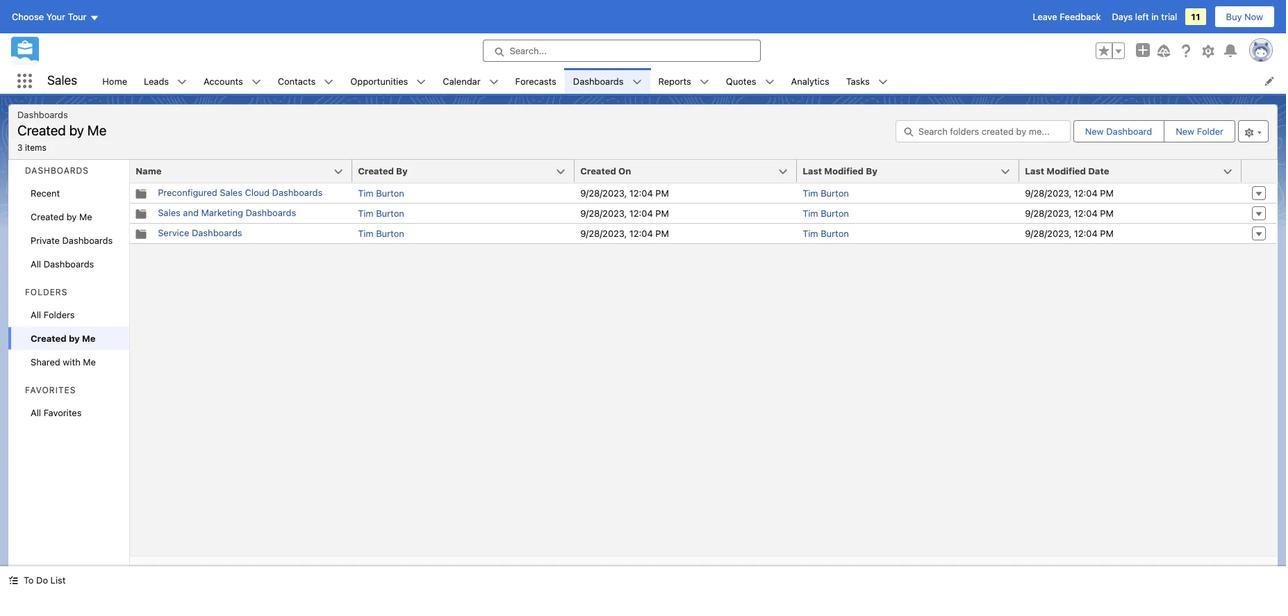 Task type: vqa. For each thing, say whether or not it's contained in the screenshot.
The Edit within Edit button
no



Task type: locate. For each thing, give the bounding box(es) containing it.
name cell
[[130, 160, 361, 183]]

created inside cell
[[580, 165, 616, 177]]

created by me link for dashboards
[[8, 205, 129, 229]]

0 horizontal spatial by
[[396, 165, 408, 177]]

dashboards down 'search...' button
[[573, 75, 624, 87]]

text default image inside grid
[[136, 188, 147, 199]]

reports link
[[650, 68, 700, 94]]

text default image right 'calendar'
[[489, 77, 499, 87]]

last modified by button
[[797, 160, 1020, 182]]

calendar link
[[435, 68, 489, 94]]

dashboards
[[573, 75, 624, 87], [17, 109, 68, 120], [25, 165, 89, 176], [272, 187, 323, 198], [246, 207, 296, 218], [192, 227, 242, 239], [62, 235, 113, 246], [44, 259, 94, 270]]

by inside button
[[396, 165, 408, 177]]

favorites down shared with me
[[44, 407, 82, 418]]

text default image for opportunities
[[417, 77, 426, 87]]

list
[[94, 68, 1286, 94]]

0 vertical spatial by
[[69, 122, 84, 138]]

do
[[36, 575, 48, 586]]

Search folders created by me... text field
[[896, 120, 1071, 143]]

1 created by me link from the top
[[8, 205, 129, 229]]

new folder button
[[1164, 120, 1236, 143]]

to do list button
[[0, 566, 74, 594]]

folders up shared with me
[[44, 309, 75, 320]]

text default image inside tasks list item
[[878, 77, 888, 87]]

new
[[1085, 126, 1104, 137], [1176, 126, 1195, 137]]

opportunities list item
[[342, 68, 435, 94]]

text default image left the calendar link in the top left of the page
[[417, 77, 426, 87]]

list containing home
[[94, 68, 1286, 94]]

created by cell
[[352, 160, 583, 183]]

quotes
[[726, 75, 757, 87]]

recent
[[31, 188, 60, 199]]

contacts
[[278, 75, 316, 87]]

dashboards down marketing
[[192, 227, 242, 239]]

sales
[[47, 73, 77, 88], [220, 187, 243, 198], [158, 207, 181, 218]]

list
[[50, 575, 66, 586]]

sales for sales
[[47, 73, 77, 88]]

text default image inside reports list item
[[700, 77, 709, 87]]

last inside button
[[803, 165, 822, 177]]

0 horizontal spatial new
[[1085, 126, 1104, 137]]

text default image right reports
[[700, 77, 709, 87]]

3 all from the top
[[31, 407, 41, 418]]

text default image down name
[[136, 188, 147, 199]]

me up the "private dashboards" on the top of page
[[79, 211, 92, 222]]

buy
[[1226, 11, 1242, 22]]

me down home at top
[[87, 122, 107, 138]]

1 all from the top
[[31, 259, 41, 270]]

days left in trial
[[1112, 11, 1178, 22]]

text default image inside accounts 'list item'
[[251, 77, 261, 87]]

all for all folders
[[31, 309, 41, 320]]

1 horizontal spatial by
[[866, 165, 878, 177]]

to
[[24, 575, 34, 586]]

dashboards link
[[565, 68, 632, 94]]

created on
[[580, 165, 631, 177]]

dashboards up recent
[[25, 165, 89, 176]]

2 all from the top
[[31, 309, 41, 320]]

0 vertical spatial created by me link
[[8, 205, 129, 229]]

created by me link
[[8, 205, 129, 229], [8, 327, 129, 350]]

0 vertical spatial created by me
[[31, 211, 92, 222]]

preconfigured sales cloud dashboards
[[158, 187, 323, 198]]

new for new dashboard
[[1085, 126, 1104, 137]]

all down shared on the bottom left
[[31, 407, 41, 418]]

all dashboards link
[[8, 252, 129, 276]]

reports list item
[[650, 68, 718, 94]]

text default image down 'search...' button
[[632, 77, 642, 87]]

created by me link for with
[[8, 327, 129, 350]]

text default image right contacts
[[324, 77, 334, 87]]

home
[[102, 75, 127, 87]]

folders up the all folders
[[25, 287, 68, 297]]

created by me for with
[[31, 333, 96, 344]]

last for last modified date
[[1025, 165, 1045, 177]]

text default image for contacts
[[324, 77, 334, 87]]

last
[[803, 165, 822, 177], [1025, 165, 1045, 177]]

new inside button
[[1085, 126, 1104, 137]]

dashboards inside dashboards created by me 3 items
[[17, 109, 68, 120]]

all
[[31, 259, 41, 270], [31, 309, 41, 320], [31, 407, 41, 418]]

0 horizontal spatial sales
[[47, 73, 77, 88]]

3
[[17, 142, 23, 153]]

text default image inside calendar list item
[[489, 77, 499, 87]]

marketing
[[201, 207, 243, 218]]

text default image for calendar
[[489, 77, 499, 87]]

forecasts link
[[507, 68, 565, 94]]

all for all favorites
[[31, 407, 41, 418]]

2 vertical spatial by
[[69, 333, 80, 344]]

created
[[17, 122, 66, 138], [358, 165, 394, 177], [580, 165, 616, 177], [31, 211, 64, 222], [31, 333, 67, 344]]

sales up "sales and marketing dashboards" link
[[220, 187, 243, 198]]

reports
[[659, 75, 691, 87]]

by
[[396, 165, 408, 177], [866, 165, 878, 177]]

new for new folder
[[1176, 126, 1195, 137]]

2 created by me from the top
[[31, 333, 96, 344]]

text default image right the "accounts"
[[251, 77, 261, 87]]

choose your tour
[[12, 11, 87, 22]]

all up shared on the bottom left
[[31, 309, 41, 320]]

last modified by
[[803, 165, 878, 177]]

calendar
[[443, 75, 481, 87]]

in
[[1152, 11, 1159, 22]]

by for all folders
[[69, 333, 80, 344]]

by inside button
[[866, 165, 878, 177]]

1 horizontal spatial last
[[1025, 165, 1045, 177]]

created by me link up the "private dashboards" on the top of page
[[8, 205, 129, 229]]

1 horizontal spatial modified
[[1047, 165, 1086, 177]]

buy now
[[1226, 11, 1263, 22]]

preconfigured
[[158, 187, 217, 198]]

tim
[[358, 188, 374, 199], [803, 188, 818, 199], [358, 208, 374, 219], [803, 208, 818, 219], [358, 228, 374, 239], [803, 228, 818, 239]]

dashboards up "items"
[[17, 109, 68, 120]]

2 vertical spatial sales
[[158, 207, 181, 218]]

1 vertical spatial by
[[67, 211, 77, 222]]

sales up service
[[158, 207, 181, 218]]

1 vertical spatial folders
[[44, 309, 75, 320]]

modified for date
[[1047, 165, 1086, 177]]

me
[[87, 122, 107, 138], [79, 211, 92, 222], [82, 333, 96, 344], [83, 357, 96, 368]]

0 vertical spatial sales
[[47, 73, 77, 88]]

text default image right tasks
[[878, 77, 888, 87]]

group
[[1096, 42, 1125, 59]]

grid
[[130, 160, 1277, 244]]

text default image left to
[[8, 576, 18, 585]]

2 vertical spatial all
[[31, 407, 41, 418]]

modified
[[824, 165, 864, 177], [1047, 165, 1086, 177]]

contacts link
[[269, 68, 324, 94]]

tasks link
[[838, 68, 878, 94]]

text default image right leads
[[177, 77, 187, 87]]

all dashboards
[[31, 259, 94, 270]]

tim burton link
[[358, 188, 404, 199], [803, 188, 849, 199], [358, 208, 404, 219], [803, 208, 849, 219], [358, 228, 404, 239], [803, 228, 849, 239]]

1 horizontal spatial sales
[[158, 207, 181, 218]]

text default image down name
[[136, 208, 147, 219]]

last inside button
[[1025, 165, 1045, 177]]

quotes list item
[[718, 68, 783, 94]]

created by me down recent link
[[31, 211, 92, 222]]

0 horizontal spatial last
[[803, 165, 822, 177]]

2 modified from the left
[[1047, 165, 1086, 177]]

1 modified from the left
[[824, 165, 864, 177]]

2 new from the left
[[1176, 126, 1195, 137]]

shared with me link
[[8, 350, 129, 374]]

trial
[[1162, 11, 1178, 22]]

text default image inside "dashboards" list item
[[632, 77, 642, 87]]

analytics link
[[783, 68, 838, 94]]

leads list item
[[136, 68, 195, 94]]

service dashboards
[[158, 227, 242, 239]]

9/28/2023, 12:04 pm
[[580, 188, 669, 199], [1025, 188, 1114, 199], [580, 208, 669, 219], [1025, 208, 1114, 219], [580, 228, 669, 239], [1025, 228, 1114, 239]]

text default image for leads
[[177, 77, 187, 87]]

recent link
[[8, 181, 129, 205]]

favorites up all favorites
[[25, 385, 76, 395]]

new left "folder"
[[1176, 126, 1195, 137]]

1 vertical spatial all
[[31, 309, 41, 320]]

text default image right 'quotes'
[[765, 77, 775, 87]]

opportunities link
[[342, 68, 417, 94]]

shared with me
[[31, 357, 96, 368]]

modified inside last modified by button
[[824, 165, 864, 177]]

quotes link
[[718, 68, 765, 94]]

created by me
[[31, 211, 92, 222], [31, 333, 96, 344]]

service
[[158, 227, 189, 239]]

0 vertical spatial all
[[31, 259, 41, 270]]

your
[[46, 11, 65, 22]]

created by button
[[352, 160, 575, 182]]

1 vertical spatial sales
[[220, 187, 243, 198]]

items
[[25, 142, 46, 153]]

new left dashboard
[[1085, 126, 1104, 137]]

text default image
[[251, 77, 261, 87], [324, 77, 334, 87], [489, 77, 499, 87], [700, 77, 709, 87], [765, 77, 775, 87], [136, 208, 147, 219], [136, 228, 147, 240]]

text default image inside the quotes list item
[[765, 77, 775, 87]]

new inside 'button'
[[1176, 126, 1195, 137]]

text default image inside contacts list item
[[324, 77, 334, 87]]

created by me link up with
[[8, 327, 129, 350]]

1 created by me from the top
[[31, 211, 92, 222]]

1 vertical spatial created by me
[[31, 333, 96, 344]]

2 last from the left
[[1025, 165, 1045, 177]]

1 last from the left
[[803, 165, 822, 177]]

folders
[[25, 287, 68, 297], [44, 309, 75, 320]]

dashboard
[[1107, 126, 1152, 137]]

1 by from the left
[[396, 165, 408, 177]]

modified inside last modified date button
[[1047, 165, 1086, 177]]

sales up dashboards created by me 3 items
[[47, 73, 77, 88]]

all down private
[[31, 259, 41, 270]]

1 horizontal spatial new
[[1176, 126, 1195, 137]]

burton
[[376, 188, 404, 199], [821, 188, 849, 199], [376, 208, 404, 219], [821, 208, 849, 219], [376, 228, 404, 239], [821, 228, 849, 239]]

by for recent
[[67, 211, 77, 222]]

last modified date
[[1025, 165, 1110, 177]]

0 horizontal spatial modified
[[824, 165, 864, 177]]

2 by from the left
[[866, 165, 878, 177]]

created by me up shared with me
[[31, 333, 96, 344]]

text default image inside opportunities list item
[[417, 77, 426, 87]]

0 vertical spatial favorites
[[25, 385, 76, 395]]

text default image
[[177, 77, 187, 87], [417, 77, 426, 87], [632, 77, 642, 87], [878, 77, 888, 87], [136, 188, 147, 199], [8, 576, 18, 585]]

dashboards down 'private dashboards' link
[[44, 259, 94, 270]]

pm
[[656, 188, 669, 199], [1100, 188, 1114, 199], [656, 208, 669, 219], [1100, 208, 1114, 219], [656, 228, 669, 239], [1100, 228, 1114, 239]]

text default image inside leads list item
[[177, 77, 187, 87]]

1 new from the left
[[1085, 126, 1104, 137]]

created inside cell
[[358, 165, 394, 177]]

1 vertical spatial created by me link
[[8, 327, 129, 350]]

2 created by me link from the top
[[8, 327, 129, 350]]

buy now button
[[1215, 6, 1275, 28]]



Task type: describe. For each thing, give the bounding box(es) containing it.
and
[[183, 207, 199, 218]]

all folders
[[31, 309, 75, 320]]

last modified date cell
[[1020, 160, 1250, 183]]

last modified date button
[[1020, 160, 1242, 182]]

accounts
[[204, 75, 243, 87]]

folders inside all folders link
[[44, 309, 75, 320]]

text default image for dashboards
[[632, 77, 642, 87]]

11
[[1191, 11, 1201, 22]]

actions image
[[1242, 160, 1277, 182]]

accounts list item
[[195, 68, 269, 94]]

all for all dashboards
[[31, 259, 41, 270]]

home link
[[94, 68, 136, 94]]

tasks list item
[[838, 68, 896, 94]]

name button
[[130, 160, 352, 182]]

sales for sales and marketing dashboards
[[158, 207, 181, 218]]

feedback
[[1060, 11, 1101, 22]]

leave feedback link
[[1033, 11, 1101, 22]]

dashboards created by me 3 items
[[17, 109, 107, 153]]

text default image for quotes
[[765, 77, 775, 87]]

2 horizontal spatial sales
[[220, 187, 243, 198]]

analytics
[[791, 75, 830, 87]]

search... button
[[483, 40, 761, 62]]

leads link
[[136, 68, 177, 94]]

dashboards list item
[[565, 68, 650, 94]]

opportunities
[[351, 75, 408, 87]]

text default image left service
[[136, 228, 147, 240]]

last modified by cell
[[797, 160, 1028, 183]]

service dashboards link
[[158, 227, 242, 239]]

created by
[[358, 165, 408, 177]]

new dashboard
[[1085, 126, 1152, 137]]

all favorites
[[31, 407, 82, 418]]

text default image for reports
[[700, 77, 709, 87]]

folder
[[1197, 126, 1224, 137]]

new folder
[[1176, 126, 1224, 137]]

calendar list item
[[435, 68, 507, 94]]

leave feedback
[[1033, 11, 1101, 22]]

dashboards down cloud
[[246, 207, 296, 218]]

me down all folders link in the bottom left of the page
[[82, 333, 96, 344]]

all favorites link
[[8, 401, 129, 425]]

text default image for accounts
[[251, 77, 261, 87]]

leads
[[144, 75, 169, 87]]

on
[[619, 165, 631, 177]]

contacts list item
[[269, 68, 342, 94]]

0 vertical spatial folders
[[25, 287, 68, 297]]

shared
[[31, 357, 60, 368]]

created inside dashboards created by me 3 items
[[17, 122, 66, 138]]

sales and marketing dashboards link
[[158, 207, 296, 218]]

me inside dashboards created by me 3 items
[[87, 122, 107, 138]]

created by me for dashboards
[[31, 211, 92, 222]]

dashboards right cloud
[[272, 187, 323, 198]]

choose your tour button
[[11, 6, 100, 28]]

1 vertical spatial favorites
[[44, 407, 82, 418]]

sales and marketing dashboards
[[158, 207, 296, 218]]

private dashboards link
[[8, 229, 129, 252]]

left
[[1135, 11, 1149, 22]]

private dashboards
[[31, 235, 113, 246]]

search...
[[510, 45, 547, 56]]

last for last modified by
[[803, 165, 822, 177]]

accounts link
[[195, 68, 251, 94]]

cloud
[[245, 187, 270, 198]]

with
[[63, 357, 80, 368]]

modified for by
[[824, 165, 864, 177]]

days
[[1112, 11, 1133, 22]]

dashboards up all dashboards link
[[62, 235, 113, 246]]

to do list
[[24, 575, 66, 586]]

name
[[136, 165, 162, 177]]

new dashboard button
[[1074, 121, 1164, 142]]

now
[[1245, 11, 1263, 22]]

dashboards inside list item
[[573, 75, 624, 87]]

text default image inside the to do list button
[[8, 576, 18, 585]]

date
[[1089, 165, 1110, 177]]

all folders link
[[8, 303, 129, 327]]

private
[[31, 235, 60, 246]]

preconfigured sales cloud dashboards link
[[158, 187, 323, 198]]

me right with
[[83, 357, 96, 368]]

choose
[[12, 11, 44, 22]]

leave
[[1033, 11, 1058, 22]]

tasks
[[846, 75, 870, 87]]

tour
[[68, 11, 87, 22]]

forecasts
[[515, 75, 557, 87]]

grid containing name
[[130, 160, 1277, 244]]

actions cell
[[1242, 160, 1277, 183]]

created on cell
[[575, 160, 806, 183]]

by inside dashboards created by me 3 items
[[69, 122, 84, 138]]

text default image for tasks
[[878, 77, 888, 87]]

created on button
[[575, 160, 797, 182]]



